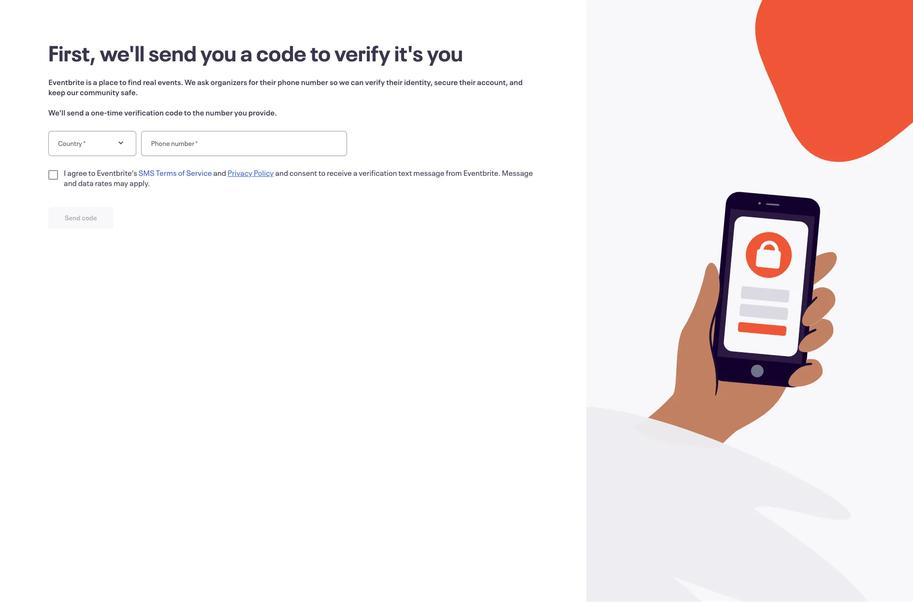 Task type: vqa. For each thing, say whether or not it's contained in the screenshot.
2nd * from the right
yes



Task type: locate. For each thing, give the bounding box(es) containing it.
and left data
[[64, 178, 77, 188]]

you left the provide.
[[234, 107, 247, 118]]

service
[[186, 168, 212, 178]]

text
[[399, 168, 412, 178]]

verify inside eventbrite is a place to find real events. we ask organizers for their phone number so we can verify their identity, secure their account, and keep our community safe.
[[365, 77, 385, 87]]

their left the identity,
[[387, 77, 403, 87]]

0 vertical spatial verify
[[335, 39, 391, 67]]

to left find
[[119, 77, 127, 87]]

is
[[86, 77, 92, 87]]

so
[[330, 77, 338, 87]]

and left privacy on the left top of page
[[213, 168, 226, 178]]

2 horizontal spatial their
[[460, 77, 476, 87]]

2 * from the left
[[195, 139, 198, 148]]

message
[[414, 168, 445, 178]]

to
[[310, 39, 331, 67], [119, 77, 127, 87], [184, 107, 191, 118], [88, 168, 95, 178], [319, 168, 326, 178]]

number left 'so'
[[301, 77, 328, 87]]

eventbrite.
[[464, 168, 501, 178]]

0 vertical spatial number
[[301, 77, 328, 87]]

message
[[502, 168, 533, 178]]

1 * from the left
[[83, 139, 86, 148]]

their right secure
[[460, 77, 476, 87]]

1 vertical spatial send
[[67, 107, 84, 118]]

their
[[260, 77, 276, 87], [387, 77, 403, 87], [460, 77, 476, 87]]

sms
[[139, 168, 155, 178]]

and right account,
[[510, 77, 523, 87]]

0 vertical spatial send
[[149, 39, 197, 67]]

events.
[[158, 77, 183, 87]]

verify
[[335, 39, 391, 67], [365, 77, 385, 87]]

code right "send"
[[82, 213, 97, 222]]

one-
[[91, 107, 107, 118]]

1 vertical spatial verify
[[365, 77, 385, 87]]

of
[[178, 168, 185, 178]]

you
[[201, 39, 237, 67], [427, 39, 463, 67], [234, 107, 247, 118]]

a right receive at the left of the page
[[353, 168, 358, 178]]

code up 'phone' at the top left of page
[[256, 39, 307, 67]]

* right "country"
[[83, 139, 86, 148]]

receive
[[327, 168, 352, 178]]

0 horizontal spatial *
[[83, 139, 86, 148]]

verification for a
[[359, 168, 397, 178]]

2 vertical spatial code
[[82, 213, 97, 222]]

find
[[128, 77, 142, 87]]

to right "agree" at the top left
[[88, 168, 95, 178]]

1 horizontal spatial code
[[165, 107, 183, 118]]

0 horizontal spatial number
[[171, 139, 195, 148]]

verification inside and consent to receive a verification text message from eventbrite. message and data rates may apply.
[[359, 168, 397, 178]]

1 vertical spatial code
[[165, 107, 183, 118]]

their right for
[[260, 77, 276, 87]]

community
[[80, 87, 119, 97]]

0 horizontal spatial code
[[82, 213, 97, 222]]

send right we'll
[[67, 107, 84, 118]]

rates
[[95, 178, 112, 188]]

privacy
[[228, 168, 253, 178]]

we'll
[[48, 107, 65, 118]]

send
[[149, 39, 197, 67], [67, 107, 84, 118]]

a
[[241, 39, 253, 67], [93, 77, 97, 87], [85, 107, 90, 118], [353, 168, 358, 178]]

data
[[78, 178, 94, 188]]

a inside and consent to receive a verification text message from eventbrite. message and data rates may apply.
[[353, 168, 358, 178]]

verification
[[124, 107, 164, 118], [359, 168, 397, 178]]

1 horizontal spatial number
[[206, 107, 233, 118]]

2 vertical spatial number
[[171, 139, 195, 148]]

1 vertical spatial verification
[[359, 168, 397, 178]]

to left the
[[184, 107, 191, 118]]

to inside and consent to receive a verification text message from eventbrite. message and data rates may apply.
[[319, 168, 326, 178]]

a right is
[[93, 77, 97, 87]]

a left one-
[[85, 107, 90, 118]]

we
[[339, 77, 350, 87]]

account,
[[477, 77, 508, 87]]

code left the
[[165, 107, 183, 118]]

phone number *
[[151, 139, 198, 148]]

* up service
[[195, 139, 198, 148]]

ask
[[197, 77, 209, 87]]

the
[[193, 107, 204, 118]]

verification left text
[[359, 168, 397, 178]]

safe.
[[121, 87, 138, 97]]

send up events.
[[149, 39, 197, 67]]

0 horizontal spatial verification
[[124, 107, 164, 118]]

send
[[65, 213, 81, 222]]

0 vertical spatial verification
[[124, 107, 164, 118]]

number
[[301, 77, 328, 87], [206, 107, 233, 118], [171, 139, 195, 148]]

policy
[[254, 168, 274, 178]]

to inside eventbrite is a place to find real events. we ask organizers for their phone number so we can verify their identity, secure their account, and keep our community safe.
[[119, 77, 127, 87]]

code
[[256, 39, 307, 67], [165, 107, 183, 118], [82, 213, 97, 222]]

first,
[[48, 39, 96, 67]]

verify up can
[[335, 39, 391, 67]]

0 horizontal spatial their
[[260, 77, 276, 87]]

sms terms of service link
[[139, 168, 212, 178]]

eventbrite's
[[97, 168, 137, 178]]

verify right can
[[365, 77, 385, 87]]

verification down safe.
[[124, 107, 164, 118]]

*
[[83, 139, 86, 148], [195, 139, 198, 148]]

2 horizontal spatial number
[[301, 77, 328, 87]]

provide.
[[248, 107, 277, 118]]

and inside eventbrite is a place to find real events. we ask organizers for their phone number so we can verify their identity, secure their account, and keep our community safe.
[[510, 77, 523, 87]]

privacy policy link
[[228, 168, 274, 178]]

1 horizontal spatial verification
[[359, 168, 397, 178]]

1 horizontal spatial *
[[195, 139, 198, 148]]

None field
[[199, 131, 338, 156]]

to left receive at the left of the page
[[319, 168, 326, 178]]

2 horizontal spatial code
[[256, 39, 307, 67]]

send code button
[[48, 208, 114, 229]]

and
[[510, 77, 523, 87], [213, 168, 226, 178], [275, 168, 288, 178], [64, 178, 77, 188]]

secure
[[434, 77, 458, 87]]

number right phone
[[171, 139, 195, 148]]

number right the
[[206, 107, 233, 118]]

1 horizontal spatial their
[[387, 77, 403, 87]]



Task type: describe. For each thing, give the bounding box(es) containing it.
time
[[107, 107, 123, 118]]

consent
[[290, 168, 317, 178]]

terms
[[156, 168, 177, 178]]

i
[[64, 168, 66, 178]]

identity,
[[404, 77, 433, 87]]

eventbrite
[[48, 77, 85, 87]]

verification for time
[[124, 107, 164, 118]]

1 horizontal spatial send
[[149, 39, 197, 67]]

3 their from the left
[[460, 77, 476, 87]]

we
[[185, 77, 196, 87]]

0 vertical spatial code
[[256, 39, 307, 67]]

it's
[[395, 39, 423, 67]]

send code
[[65, 213, 97, 222]]

we'll
[[100, 39, 145, 67]]

1 vertical spatial number
[[206, 107, 233, 118]]

keep
[[48, 87, 65, 97]]

for
[[249, 77, 259, 87]]

0 horizontal spatial send
[[67, 107, 84, 118]]

a up for
[[241, 39, 253, 67]]

eventbrite is a place to find real events. we ask organizers for their phone number so we can verify their identity, secure their account, and keep our community safe.
[[48, 77, 523, 97]]

you up secure
[[427, 39, 463, 67]]

a inside eventbrite is a place to find real events. we ask organizers for their phone number so we can verify their identity, secure their account, and keep our community safe.
[[93, 77, 97, 87]]

apply.
[[130, 178, 150, 188]]

country
[[58, 139, 82, 148]]

and consent to receive a verification text message from eventbrite. message and data rates may apply.
[[64, 168, 533, 188]]

phone
[[151, 139, 170, 148]]

1 their from the left
[[260, 77, 276, 87]]

code inside button
[[82, 213, 97, 222]]

may
[[114, 178, 128, 188]]

and right policy at the top left
[[275, 168, 288, 178]]

first, we'll send you a code to verify it's you
[[48, 39, 463, 67]]

you up organizers
[[201, 39, 237, 67]]

i agree to eventbrite's sms terms of service and privacy policy
[[64, 168, 274, 178]]

we'll send a one-time verification code to the number you provide.
[[48, 107, 277, 118]]

our
[[67, 87, 78, 97]]

country *
[[58, 139, 86, 148]]

can
[[351, 77, 364, 87]]

place
[[99, 77, 118, 87]]

number inside eventbrite is a place to find real events. we ask organizers for their phone number so we can verify their identity, secure their account, and keep our community safe.
[[301, 77, 328, 87]]

agree
[[67, 168, 87, 178]]

to up 'so'
[[310, 39, 331, 67]]

organizers
[[211, 77, 247, 87]]

phone
[[278, 77, 300, 87]]

from
[[446, 168, 462, 178]]

real
[[143, 77, 156, 87]]

2 their from the left
[[387, 77, 403, 87]]



